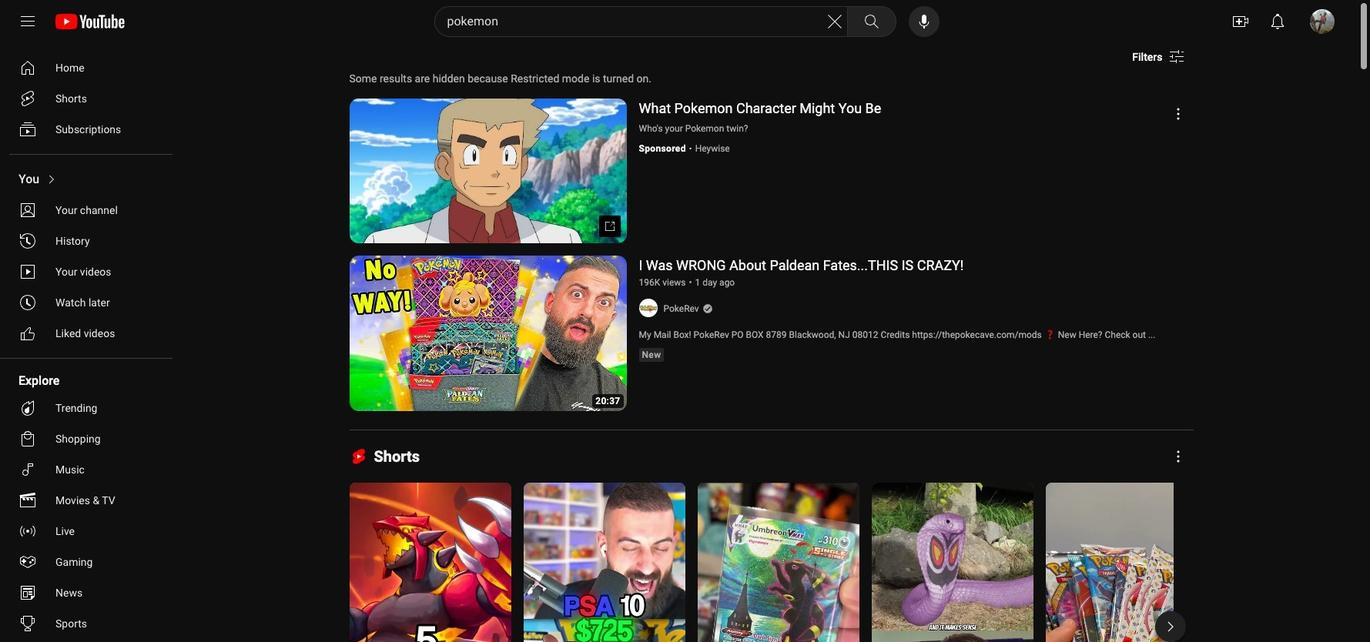 Task type: vqa. For each thing, say whether or not it's contained in the screenshot.
6th option from the bottom
yes



Task type: describe. For each thing, give the bounding box(es) containing it.
i was wrong about paldean fates...this is crazy! by pokerev 196,368 views 1 day ago 20 minutes element
[[639, 258, 964, 274]]

14 option from the top
[[9, 516, 166, 547]]

6 option from the top
[[9, 226, 166, 257]]

17 option from the top
[[9, 609, 166, 640]]

Search text field
[[447, 12, 826, 32]]

1 option from the top
[[9, 52, 166, 83]]

4 option from the top
[[9, 164, 166, 195]]

9 option from the top
[[9, 318, 166, 349]]

avatar image image
[[1311, 9, 1335, 34]]



Task type: locate. For each thing, give the bounding box(es) containing it.
16 option from the top
[[9, 578, 166, 609]]

None search field
[[406, 6, 900, 37]]

7 option from the top
[[9, 257, 166, 287]]

go to channel image
[[639, 299, 658, 318]]

20 minutes, 37 seconds element
[[596, 397, 621, 406]]

None text field
[[1133, 51, 1163, 63]]

option
[[9, 52, 166, 83], [9, 83, 166, 114], [9, 114, 166, 145], [9, 164, 166, 195], [9, 195, 166, 226], [9, 226, 166, 257], [9, 257, 166, 287], [9, 287, 166, 318], [9, 318, 166, 349], [9, 393, 166, 424], [9, 424, 166, 455], [9, 455, 166, 485], [9, 485, 166, 516], [9, 516, 166, 547], [9, 547, 166, 578], [9, 578, 166, 609], [9, 609, 166, 640]]

10 option from the top
[[9, 393, 166, 424]]

13 option from the top
[[9, 485, 166, 516]]

5 option from the top
[[9, 195, 166, 226]]

2 option from the top
[[9, 83, 166, 114]]

15 option from the top
[[9, 547, 166, 578]]

3 option from the top
[[9, 114, 166, 145]]

8 option from the top
[[9, 287, 166, 318]]

12 option from the top
[[9, 455, 166, 485]]

11 option from the top
[[9, 424, 166, 455]]



